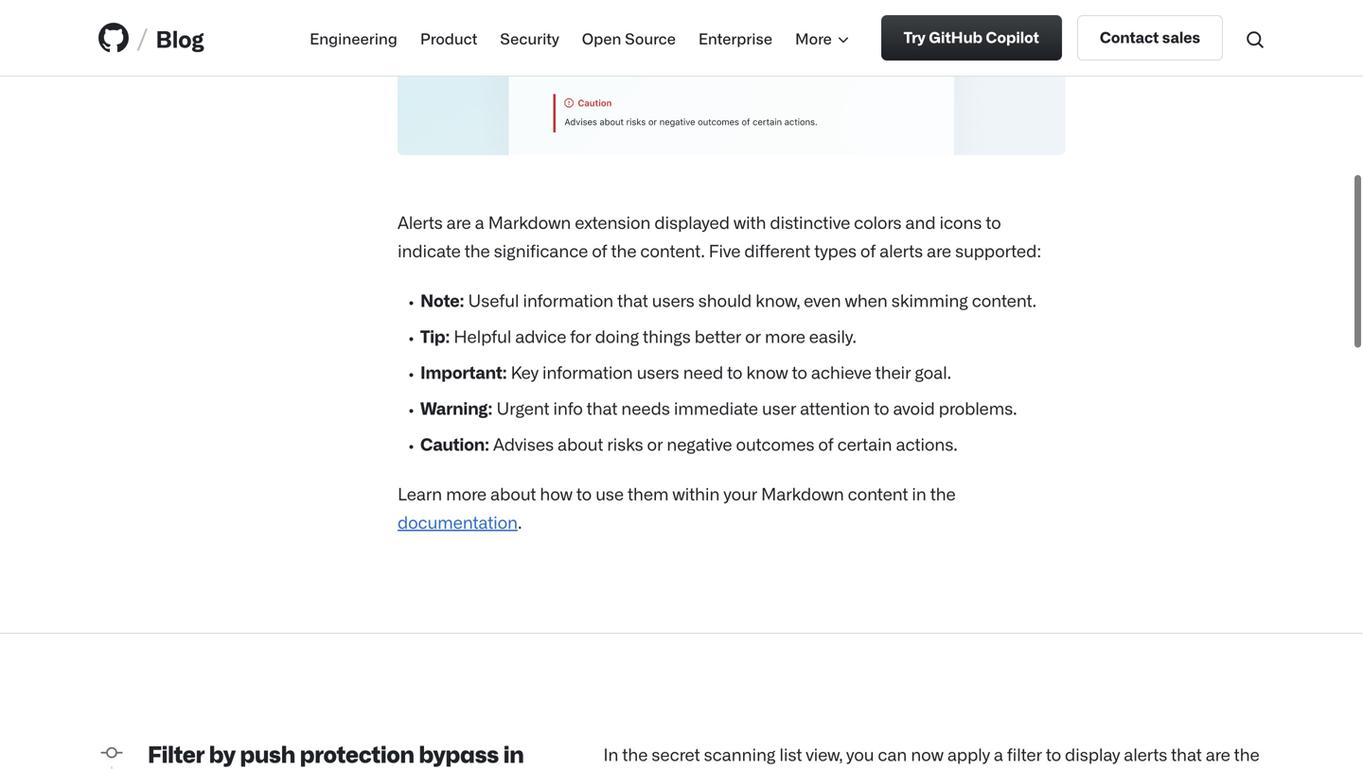 Task type: describe. For each thing, give the bounding box(es) containing it.
a inside in the secret scanning list view, you can now apply a filter to display alerts that are the
[[994, 746, 1003, 767]]

with
[[734, 214, 766, 234]]

to inside learn more about how to use them within your markdown content in the documentation .
[[576, 485, 592, 506]]

0 horizontal spatial of
[[592, 242, 607, 262]]

helpful
[[454, 328, 511, 348]]

list inside in the secret scanning list view, you can now apply a filter to display alerts that are the
[[779, 746, 802, 767]]

source
[[625, 29, 676, 47]]

info
[[553, 400, 583, 420]]

to inside in the secret scanning list view, you can now apply a filter to display alerts that are the
[[1046, 746, 1061, 767]]

know,
[[756, 292, 800, 312]]

list inside filter by push protection bypass in the secret scanning list view
[[370, 768, 403, 770]]

negative
[[667, 436, 732, 456]]

about for advises
[[558, 436, 603, 456]]

filter
[[1007, 746, 1042, 767]]

know
[[746, 364, 788, 384]]

how
[[540, 485, 573, 506]]

better
[[695, 328, 741, 348]]

now
[[911, 746, 944, 767]]

1 vertical spatial or
[[647, 436, 663, 456]]

product link
[[420, 27, 477, 49]]

bypass
[[419, 742, 499, 769]]

when
[[845, 292, 888, 312]]

in inside filter by push protection bypass in the secret scanning list view
[[503, 742, 524, 769]]

more inside learn more about how to use them within your markdown content in the documentation .
[[446, 485, 487, 506]]

learn
[[398, 485, 442, 506]]

try github copilot link
[[881, 15, 1062, 61]]

more button
[[795, 27, 851, 49]]

display
[[1065, 746, 1120, 767]]

sales
[[1162, 27, 1200, 45]]

doing
[[595, 328, 639, 348]]

important:
[[420, 364, 507, 384]]

note: useful information that users should know, even when skimming content.
[[420, 292, 1037, 312]]

1 vertical spatial users
[[637, 364, 679, 384]]

should
[[698, 292, 752, 312]]

your
[[724, 485, 757, 506]]

0 vertical spatial are
[[447, 214, 471, 234]]

contact sales
[[1100, 27, 1200, 45]]

contact sales link
[[1077, 15, 1223, 61]]

documentation link
[[398, 514, 518, 534]]

caution:
[[420, 436, 489, 456]]

engineering
[[310, 29, 397, 47]]

a inside alerts are a markdown extension displayed with distinctive colors and icons to indicate the significance of the content. five different types of alerts are supported:
[[475, 214, 484, 234]]

open
[[582, 29, 621, 47]]

in
[[603, 746, 619, 767]]

to right know
[[792, 364, 807, 384]]

apply
[[947, 746, 990, 767]]

search toggle image
[[1246, 30, 1265, 49]]

actions.
[[896, 436, 958, 456]]

displayed
[[654, 214, 730, 234]]

immediate
[[674, 400, 758, 420]]

you
[[846, 746, 874, 767]]

use
[[596, 485, 624, 506]]

/
[[136, 19, 148, 56]]

1 horizontal spatial are
[[927, 242, 951, 262]]

for
[[570, 328, 591, 348]]

indicate
[[398, 242, 461, 262]]

alerts are a markdown extension displayed with distinctive colors and icons to indicate the significance of the content. five different types of alerts are supported:
[[398, 214, 1041, 262]]

view
[[407, 768, 457, 770]]

github
[[929, 27, 983, 45]]

blog
[[156, 24, 204, 52]]

them
[[628, 485, 669, 506]]

commit image
[[98, 742, 125, 769]]

information for useful
[[523, 292, 614, 312]]

important: key information users need to know to achieve their goal.
[[420, 364, 951, 384]]

goal.
[[915, 364, 951, 384]]

blog link
[[156, 21, 204, 55]]

significance
[[494, 242, 588, 262]]

note:
[[420, 292, 464, 312]]

warning:
[[420, 400, 493, 420]]

that for users
[[617, 292, 648, 312]]

secret inside in the secret scanning list view, you can now apply a filter to display alerts that are the
[[652, 746, 700, 767]]

warning: urgent info that needs immediate user attention to avoid problems.
[[420, 400, 1017, 420]]

types
[[814, 242, 857, 262]]

advises
[[493, 436, 554, 456]]

scanning inside filter by push protection bypass in the secret scanning list view
[[262, 768, 365, 770]]

caution: advises about risks or negative outcomes of certain actions.
[[420, 436, 958, 456]]

attention
[[800, 400, 870, 420]]

documentation
[[398, 514, 518, 534]]

copilot
[[986, 27, 1039, 45]]

need
[[683, 364, 723, 384]]

alerts inside in the secret scanning list view, you can now apply a filter to display alerts that are the
[[1124, 746, 1167, 767]]

enterprise link
[[699, 27, 773, 49]]

and
[[905, 214, 936, 234]]

1 horizontal spatial of
[[818, 436, 834, 456]]

within
[[673, 485, 720, 506]]

filter by push protection bypass in the secret scanning list view link
[[148, 742, 524, 770]]

user
[[762, 400, 796, 420]]

needs
[[621, 400, 670, 420]]

chevron down image
[[836, 32, 851, 47]]

protection
[[300, 742, 414, 769]]

risks
[[607, 436, 643, 456]]



Task type: vqa. For each thing, say whether or not it's contained in the screenshot.


Task type: locate. For each thing, give the bounding box(es) containing it.
content
[[848, 485, 908, 506]]

markdown down outcomes
[[761, 485, 844, 506]]

1 horizontal spatial markdown
[[761, 485, 844, 506]]

in
[[912, 485, 927, 506], [503, 742, 524, 769]]

avoid
[[893, 400, 935, 420]]

a left filter
[[994, 746, 1003, 767]]

0 horizontal spatial about
[[490, 485, 536, 506]]

engineering link
[[310, 27, 397, 49]]

1 vertical spatial secret
[[189, 768, 257, 770]]

1 horizontal spatial a
[[994, 746, 1003, 767]]

0 vertical spatial in
[[912, 485, 927, 506]]

tip:
[[420, 328, 450, 348]]

to left avoid
[[874, 400, 889, 420]]

1 horizontal spatial in
[[912, 485, 927, 506]]

0 horizontal spatial more
[[446, 485, 487, 506]]

0 vertical spatial content.
[[640, 242, 705, 262]]

that
[[617, 292, 648, 312], [587, 400, 617, 420], [1171, 746, 1202, 767]]

can
[[878, 746, 907, 767]]

are inside in the secret scanning list view, you can now apply a filter to display alerts that are the
[[1206, 746, 1230, 767]]

list left view
[[370, 768, 403, 770]]

colors
[[854, 214, 902, 234]]

outcomes
[[736, 436, 814, 456]]

1 horizontal spatial alerts
[[1124, 746, 1167, 767]]

different
[[744, 242, 811, 262]]

filter by push protection bypass in the secret scanning list view
[[148, 742, 524, 770]]

more down know,
[[765, 328, 805, 348]]

about down the info
[[558, 436, 603, 456]]

alerts
[[398, 214, 443, 234]]

1 vertical spatial content.
[[972, 292, 1037, 312]]

in right "content"
[[912, 485, 927, 506]]

2 vertical spatial are
[[1206, 746, 1230, 767]]

icons
[[940, 214, 982, 234]]

scanning right by
[[262, 768, 365, 770]]

list
[[779, 746, 802, 767], [370, 768, 403, 770]]

certain
[[837, 436, 892, 456]]

the
[[465, 242, 490, 262], [611, 242, 637, 262], [930, 485, 956, 506], [622, 746, 648, 767], [1234, 746, 1260, 767], [148, 768, 184, 770]]

of
[[592, 242, 607, 262], [860, 242, 876, 262], [818, 436, 834, 456]]

five
[[709, 242, 741, 262]]

scanning left view,
[[704, 746, 776, 767]]

0 horizontal spatial a
[[475, 214, 484, 234]]

urgent
[[496, 400, 549, 420]]

secret
[[652, 746, 700, 767], [189, 768, 257, 770]]

to left use
[[576, 485, 592, 506]]

more up documentation
[[446, 485, 487, 506]]

of down colors
[[860, 242, 876, 262]]

or
[[745, 328, 761, 348], [647, 436, 663, 456]]

learn more about how to use them within your markdown content in the documentation .
[[398, 485, 956, 534]]

extension
[[575, 214, 651, 234]]

problems.
[[939, 400, 1017, 420]]

skimming
[[891, 292, 968, 312]]

open source
[[582, 29, 676, 47]]

are
[[447, 214, 471, 234], [927, 242, 951, 262], [1206, 746, 1230, 767]]

that right the info
[[587, 400, 617, 420]]

markdown inside alerts are a markdown extension displayed with distinctive colors and icons to indicate the significance of the content. five different types of alerts are supported:
[[488, 214, 571, 234]]

1 vertical spatial scanning
[[262, 768, 365, 770]]

0 vertical spatial about
[[558, 436, 603, 456]]

content. down displayed
[[640, 242, 705, 262]]

0 vertical spatial markdown
[[488, 214, 571, 234]]

view,
[[806, 746, 843, 767]]

0 vertical spatial scanning
[[704, 746, 776, 767]]

content. down supported:
[[972, 292, 1037, 312]]

to inside alerts are a markdown extension displayed with distinctive colors and icons to indicate the significance of the content. five different types of alerts are supported:
[[986, 214, 1001, 234]]

0 horizontal spatial in
[[503, 742, 524, 769]]

users up things
[[652, 292, 695, 312]]

1 horizontal spatial about
[[558, 436, 603, 456]]

scanning inside in the secret scanning list view, you can now apply a filter to display alerts that are the
[[704, 746, 776, 767]]

useful
[[468, 292, 519, 312]]

alerts down and
[[880, 242, 923, 262]]

1 horizontal spatial list
[[779, 746, 802, 767]]

1 horizontal spatial or
[[745, 328, 761, 348]]

1 horizontal spatial content.
[[972, 292, 1037, 312]]

security link
[[500, 27, 559, 49]]

0 vertical spatial more
[[765, 328, 805, 348]]

content. inside alerts are a markdown extension displayed with distinctive colors and icons to indicate the significance of the content. five different types of alerts are supported:
[[640, 242, 705, 262]]

.
[[518, 514, 522, 534]]

1 horizontal spatial more
[[765, 328, 805, 348]]

to right need
[[727, 364, 743, 384]]

about inside learn more about how to use them within your markdown content in the documentation .
[[490, 485, 536, 506]]

visit github image
[[98, 23, 129, 53]]

about up .
[[490, 485, 536, 506]]

alerts right display
[[1124, 746, 1167, 767]]

1 vertical spatial that
[[587, 400, 617, 420]]

to up supported:
[[986, 214, 1001, 234]]

0 vertical spatial users
[[652, 292, 695, 312]]

that for needs
[[587, 400, 617, 420]]

markdown up significance
[[488, 214, 571, 234]]

1 vertical spatial information
[[542, 364, 633, 384]]

0 horizontal spatial are
[[447, 214, 471, 234]]

alerts inside alerts are a markdown extension displayed with distinctive colors and icons to indicate the significance of the content. five different types of alerts are supported:
[[880, 242, 923, 262]]

0 vertical spatial that
[[617, 292, 648, 312]]

filter
[[148, 742, 205, 769]]

0 vertical spatial secret
[[652, 746, 700, 767]]

more
[[795, 29, 832, 47]]

2 horizontal spatial of
[[860, 242, 876, 262]]

/ blog
[[136, 19, 204, 56]]

that up tip: helpful advice for doing things better or more easily.
[[617, 292, 648, 312]]

0 vertical spatial alerts
[[880, 242, 923, 262]]

the inside filter by push protection bypass in the secret scanning list view
[[148, 768, 184, 770]]

0 horizontal spatial or
[[647, 436, 663, 456]]

or right better
[[745, 328, 761, 348]]

in right bypass
[[503, 742, 524, 769]]

easily.
[[809, 328, 857, 348]]

information down for
[[542, 364, 633, 384]]

push
[[240, 742, 295, 769]]

1 vertical spatial more
[[446, 485, 487, 506]]

information
[[523, 292, 614, 312], [542, 364, 633, 384]]

their
[[875, 364, 911, 384]]

0 vertical spatial a
[[475, 214, 484, 234]]

0 horizontal spatial secret
[[189, 768, 257, 770]]

about
[[558, 436, 603, 456], [490, 485, 536, 506]]

to right filter
[[1046, 746, 1061, 767]]

1 vertical spatial list
[[370, 768, 403, 770]]

0 horizontal spatial content.
[[640, 242, 705, 262]]

tip: helpful advice for doing things better or more easily.
[[420, 328, 857, 348]]

product
[[420, 29, 477, 47]]

more
[[765, 328, 805, 348], [446, 485, 487, 506]]

0 horizontal spatial scanning
[[262, 768, 365, 770]]

achieve
[[811, 364, 872, 384]]

key
[[511, 364, 539, 384]]

1 horizontal spatial scanning
[[704, 746, 776, 767]]

about for more
[[490, 485, 536, 506]]

users
[[652, 292, 695, 312], [637, 364, 679, 384]]

enterprise
[[699, 29, 773, 47]]

try
[[904, 27, 926, 45]]

the inside learn more about how to use them within your markdown content in the documentation .
[[930, 485, 956, 506]]

security
[[500, 29, 559, 47]]

1 vertical spatial about
[[490, 485, 536, 506]]

that right display
[[1171, 746, 1202, 767]]

1 vertical spatial alerts
[[1124, 746, 1167, 767]]

markdown
[[488, 214, 571, 234], [761, 485, 844, 506]]

markdown inside learn more about how to use them within your markdown content in the documentation .
[[761, 485, 844, 506]]

2 horizontal spatial are
[[1206, 746, 1230, 767]]

1 vertical spatial in
[[503, 742, 524, 769]]

0 vertical spatial list
[[779, 746, 802, 767]]

in inside learn more about how to use them within your markdown content in the documentation .
[[912, 485, 927, 506]]

1 vertical spatial markdown
[[761, 485, 844, 506]]

a right alerts
[[475, 214, 484, 234]]

0 horizontal spatial list
[[370, 768, 403, 770]]

contact
[[1100, 27, 1159, 45]]

2 vertical spatial that
[[1171, 746, 1202, 767]]

0 horizontal spatial markdown
[[488, 214, 571, 234]]

that inside in the secret scanning list view, you can now apply a filter to display alerts that are the
[[1171, 746, 1202, 767]]

content.
[[640, 242, 705, 262], [972, 292, 1037, 312]]

of down extension
[[592, 242, 607, 262]]

try github copilot
[[904, 27, 1039, 45]]

of down "attention"
[[818, 436, 834, 456]]

information for key
[[542, 364, 633, 384]]

information up for
[[523, 292, 614, 312]]

1 vertical spatial a
[[994, 746, 1003, 767]]

users down things
[[637, 364, 679, 384]]

0 vertical spatial information
[[523, 292, 614, 312]]

0 vertical spatial or
[[745, 328, 761, 348]]

secret inside filter by push protection bypass in the secret scanning list view
[[189, 768, 257, 770]]

list left view,
[[779, 746, 802, 767]]

even
[[804, 292, 841, 312]]

a
[[475, 214, 484, 234], [994, 746, 1003, 767]]

1 vertical spatial are
[[927, 242, 951, 262]]

distinctive
[[770, 214, 850, 234]]

advice
[[515, 328, 566, 348]]

things
[[643, 328, 691, 348]]

1 horizontal spatial secret
[[652, 746, 700, 767]]

in the secret scanning list view, you can now apply a filter to display alerts that are the
[[603, 746, 1260, 770]]

alerts
[[880, 242, 923, 262], [1124, 746, 1167, 767]]

0 horizontal spatial alerts
[[880, 242, 923, 262]]

or right risks
[[647, 436, 663, 456]]



